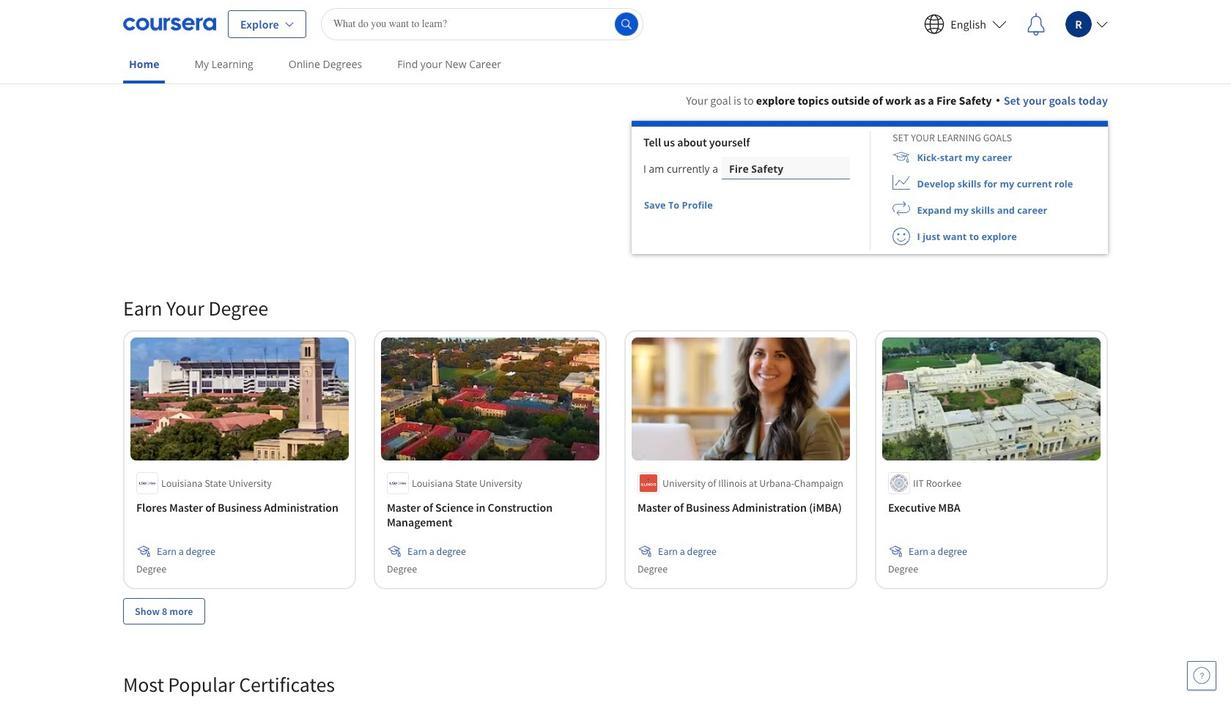 Task type: describe. For each thing, give the bounding box(es) containing it.
What do you want to learn? text field
[[321, 8, 643, 40]]

coursera image
[[123, 12, 216, 36]]

help center image
[[1193, 668, 1211, 685]]



Task type: locate. For each thing, give the bounding box(es) containing it.
None search field
[[321, 8, 643, 40]]

status
[[714, 204, 721, 208]]

main content
[[0, 74, 1231, 706]]

earn your degree collection element
[[114, 272, 1117, 648]]



Task type: vqa. For each thing, say whether or not it's contained in the screenshot.
the topmost 'to'
no



